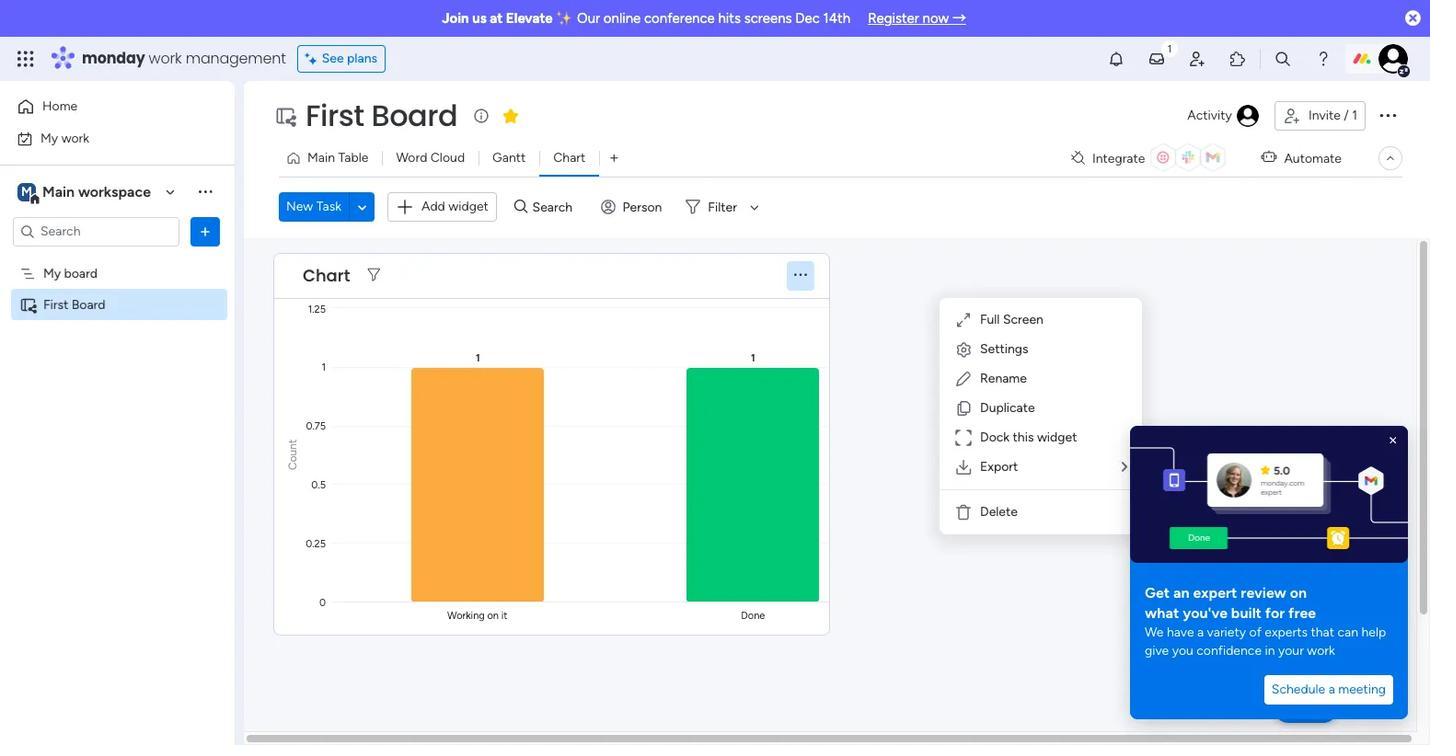 Task type: describe. For each thing, give the bounding box(es) containing it.
work inside get an expert review on what you've built for free we have a variety of experts that can help give you confidence in your work
[[1307, 643, 1335, 659]]

what
[[1145, 605, 1179, 622]]

monday work management
[[82, 48, 286, 69]]

this
[[1013, 430, 1034, 445]]

widget inside popup button
[[448, 199, 489, 214]]

board
[[64, 266, 98, 281]]

list box containing my board
[[0, 254, 235, 569]]

workspace image
[[17, 182, 36, 202]]

you
[[1172, 643, 1193, 659]]

dock this widget image
[[954, 429, 973, 447]]

confidence
[[1197, 643, 1262, 659]]

1 image
[[1161, 38, 1178, 58]]

shareable board image inside list box
[[19, 296, 37, 313]]

jacob simon image
[[1379, 44, 1408, 74]]

chart inside chart button
[[553, 150, 586, 166]]

screen
[[1003, 312, 1044, 328]]

activity button
[[1180, 101, 1267, 131]]

now
[[923, 10, 949, 27]]

close image
[[1386, 434, 1401, 448]]

help image
[[1314, 50, 1333, 68]]

variety
[[1207, 625, 1246, 641]]

you've
[[1183, 605, 1228, 622]]

apps image
[[1229, 50, 1247, 68]]

get
[[1145, 584, 1170, 602]]

review
[[1241, 584, 1287, 602]]

autopilot image
[[1261, 146, 1277, 169]]

management
[[186, 48, 286, 69]]

widget inside menu
[[1037, 430, 1077, 445]]

home
[[42, 98, 77, 114]]

register
[[868, 10, 919, 27]]

work for my
[[61, 130, 89, 146]]

search everything image
[[1274, 50, 1292, 68]]

first board inside list box
[[43, 297, 105, 312]]

word
[[396, 150, 427, 166]]

collapse board header image
[[1383, 151, 1398, 166]]

arrow down image
[[744, 196, 766, 218]]

my for my work
[[40, 130, 58, 146]]

full
[[980, 312, 1000, 328]]

integrate
[[1092, 150, 1145, 166]]

full screen
[[980, 312, 1044, 328]]

screens
[[744, 10, 792, 27]]

dock
[[980, 430, 1010, 445]]

see plans button
[[297, 45, 386, 73]]

for
[[1265, 605, 1285, 622]]

help button
[[1274, 693, 1338, 723]]

workspace selection element
[[17, 181, 154, 205]]

an
[[1173, 584, 1190, 602]]

/
[[1344, 108, 1349, 123]]

add
[[422, 199, 445, 214]]

settings
[[980, 341, 1029, 357]]

schedule a meeting
[[1272, 682, 1386, 698]]

register now → link
[[868, 10, 966, 27]]

can
[[1338, 625, 1358, 641]]

invite
[[1309, 108, 1341, 123]]

invite / 1 button
[[1275, 101, 1366, 131]]

dapulse integrations image
[[1071, 151, 1085, 165]]

Search field
[[528, 194, 583, 220]]

chart button
[[540, 144, 599, 173]]

main table
[[307, 150, 369, 166]]

my work button
[[11, 124, 198, 153]]

meeting
[[1338, 682, 1386, 698]]

14th
[[823, 10, 850, 27]]

your
[[1278, 643, 1304, 659]]

chart inside chart main content
[[303, 264, 350, 287]]

see plans
[[322, 51, 377, 66]]

schedule
[[1272, 682, 1325, 698]]

we
[[1145, 625, 1164, 641]]

settings image
[[954, 341, 973, 359]]

cloud
[[431, 150, 465, 166]]

join us at elevate ✨ our online conference hits screens dec 14th
[[442, 10, 850, 27]]

my board
[[43, 266, 98, 281]]

person
[[623, 199, 662, 215]]

options image
[[1377, 104, 1399, 126]]

angle down image
[[358, 200, 367, 214]]

show board description image
[[471, 107, 493, 125]]

automate
[[1284, 150, 1342, 166]]

✨
[[556, 10, 574, 27]]

new
[[286, 199, 313, 215]]

add widget
[[422, 199, 489, 214]]

see
[[322, 51, 344, 66]]

add widget button
[[387, 192, 497, 222]]

dec
[[795, 10, 820, 27]]

in
[[1265, 643, 1275, 659]]

duplicate
[[980, 400, 1035, 416]]

m
[[21, 184, 32, 199]]

help
[[1289, 699, 1322, 717]]

filter button
[[679, 193, 766, 222]]

add view image
[[610, 151, 618, 165]]

help
[[1362, 625, 1386, 641]]

filter
[[708, 199, 737, 215]]

board inside list box
[[72, 297, 105, 312]]

elevate
[[506, 10, 553, 27]]

that
[[1311, 625, 1334, 641]]

v2 funnel image
[[368, 269, 380, 283]]



Task type: locate. For each thing, give the bounding box(es) containing it.
home button
[[11, 92, 198, 121]]

word cloud
[[396, 150, 465, 166]]

give
[[1145, 643, 1169, 659]]

schedule expert popup banner image
[[1130, 426, 1408, 563]]

invite members image
[[1188, 50, 1207, 68]]

my inside button
[[40, 130, 58, 146]]

table
[[338, 150, 369, 166]]

0 vertical spatial widget
[[448, 199, 489, 214]]

person button
[[593, 193, 673, 222]]

select product image
[[17, 50, 35, 68]]

1 vertical spatial my
[[43, 266, 61, 281]]

more dots image
[[794, 269, 807, 283]]

export image
[[954, 458, 973, 477]]

first down the my board
[[43, 297, 68, 312]]

0 vertical spatial board
[[371, 95, 458, 136]]

1 horizontal spatial main
[[307, 150, 335, 166]]

rename
[[980, 371, 1027, 387]]

experts
[[1265, 625, 1308, 641]]

0 vertical spatial first
[[306, 95, 364, 136]]

export
[[980, 459, 1018, 475]]

get an expert review on what you've built for free we have a variety of experts that can help give you confidence in your work
[[1145, 584, 1389, 659]]

0 horizontal spatial first board
[[43, 297, 105, 312]]

monday
[[82, 48, 145, 69]]

1 vertical spatial widget
[[1037, 430, 1077, 445]]

task
[[316, 199, 341, 215]]

duplicate image
[[954, 399, 973, 418]]

a left meeting
[[1329, 682, 1335, 698]]

widget right this
[[1037, 430, 1077, 445]]

0 vertical spatial shareable board image
[[274, 105, 296, 127]]

my work
[[40, 130, 89, 146]]

my left 'board'
[[43, 266, 61, 281]]

board down 'board'
[[72, 297, 105, 312]]

notifications image
[[1107, 50, 1126, 68]]

schedule a meeting button
[[1264, 676, 1393, 705]]

widget right "add"
[[448, 199, 489, 214]]

chart main content
[[244, 238, 1430, 745]]

first board
[[306, 95, 458, 136], [43, 297, 105, 312]]

work inside button
[[61, 130, 89, 146]]

0 horizontal spatial chart
[[303, 264, 350, 287]]

list box
[[0, 254, 235, 569]]

menu containing full screen
[[940, 298, 1142, 535]]

conference
[[644, 10, 715, 27]]

1 vertical spatial work
[[61, 130, 89, 146]]

work down home
[[61, 130, 89, 146]]

gantt
[[492, 150, 526, 166]]

list arrow image
[[1122, 461, 1127, 474]]

register now →
[[868, 10, 966, 27]]

first
[[306, 95, 364, 136], [43, 297, 68, 312]]

0 horizontal spatial work
[[61, 130, 89, 146]]

board
[[371, 95, 458, 136], [72, 297, 105, 312]]

my for my board
[[43, 266, 61, 281]]

1 horizontal spatial chart
[[553, 150, 586, 166]]

rename image
[[954, 370, 973, 388]]

work right monday
[[149, 48, 182, 69]]

0 horizontal spatial main
[[42, 183, 75, 200]]

1 horizontal spatial board
[[371, 95, 458, 136]]

invite / 1
[[1309, 108, 1357, 123]]

new task button
[[279, 193, 349, 222]]

a down you've
[[1197, 625, 1204, 641]]

hits
[[718, 10, 741, 27]]

0 vertical spatial my
[[40, 130, 58, 146]]

0 horizontal spatial board
[[72, 297, 105, 312]]

menu
[[940, 298, 1142, 535]]

chart right "dapulse drag handle 3" image
[[303, 264, 350, 287]]

have
[[1167, 625, 1194, 641]]

main workspace
[[42, 183, 151, 200]]

dock this widget
[[980, 430, 1077, 445]]

get an expert review on what you've built for free heading
[[1145, 583, 1329, 624]]

our
[[577, 10, 600, 27]]

menu inside chart main content
[[940, 298, 1142, 535]]

new task
[[286, 199, 341, 215]]

v2 search image
[[514, 197, 528, 218]]

1 horizontal spatial first board
[[306, 95, 458, 136]]

online
[[604, 10, 641, 27]]

first up main table
[[306, 95, 364, 136]]

a inside get an expert review on what you've built for free we have a variety of experts that can help give you confidence in your work
[[1197, 625, 1204, 641]]

0 vertical spatial main
[[307, 150, 335, 166]]

a inside button
[[1329, 682, 1335, 698]]

chart
[[553, 150, 586, 166], [303, 264, 350, 287]]

at
[[490, 10, 503, 27]]

Search in workspace field
[[39, 221, 154, 242]]

0 horizontal spatial a
[[1197, 625, 1204, 641]]

1 vertical spatial first
[[43, 297, 68, 312]]

main inside workspace selection 'element'
[[42, 183, 75, 200]]

us
[[472, 10, 487, 27]]

0 vertical spatial first board
[[306, 95, 458, 136]]

plans
[[347, 51, 377, 66]]

full screen image
[[954, 311, 973, 329]]

delete
[[980, 504, 1018, 520]]

main right the workspace icon
[[42, 183, 75, 200]]

option
[[0, 257, 235, 260]]

1 horizontal spatial shareable board image
[[274, 105, 296, 127]]

join
[[442, 10, 469, 27]]

2 horizontal spatial work
[[1307, 643, 1335, 659]]

workspace
[[78, 183, 151, 200]]

1 horizontal spatial a
[[1329, 682, 1335, 698]]

main left table
[[307, 150, 335, 166]]

options image
[[196, 222, 214, 241]]

workspace options image
[[196, 182, 214, 201]]

first board down the my board
[[43, 297, 105, 312]]

widget
[[448, 199, 489, 214], [1037, 430, 1077, 445]]

free
[[1289, 605, 1316, 622]]

activity
[[1187, 108, 1232, 123]]

→
[[952, 10, 966, 27]]

1 horizontal spatial work
[[149, 48, 182, 69]]

chart left add view image
[[553, 150, 586, 166]]

1 vertical spatial a
[[1329, 682, 1335, 698]]

0 vertical spatial a
[[1197, 625, 1204, 641]]

work
[[149, 48, 182, 69], [61, 130, 89, 146], [1307, 643, 1335, 659]]

0 horizontal spatial first
[[43, 297, 68, 312]]

work down that
[[1307, 643, 1335, 659]]

0 horizontal spatial widget
[[448, 199, 489, 214]]

delete image
[[954, 503, 973, 522]]

built
[[1231, 605, 1262, 622]]

0 vertical spatial chart
[[553, 150, 586, 166]]

1 vertical spatial main
[[42, 183, 75, 200]]

1
[[1352, 108, 1357, 123]]

1 horizontal spatial widget
[[1037, 430, 1077, 445]]

0 vertical spatial work
[[149, 48, 182, 69]]

main table button
[[279, 144, 382, 173]]

a
[[1197, 625, 1204, 641], [1329, 682, 1335, 698]]

main inside button
[[307, 150, 335, 166]]

board up word
[[371, 95, 458, 136]]

inbox image
[[1148, 50, 1166, 68]]

2 vertical spatial work
[[1307, 643, 1335, 659]]

shareable board image
[[274, 105, 296, 127], [19, 296, 37, 313]]

1 horizontal spatial first
[[306, 95, 364, 136]]

work for monday
[[149, 48, 182, 69]]

main
[[307, 150, 335, 166], [42, 183, 75, 200]]

1 vertical spatial first board
[[43, 297, 105, 312]]

1 vertical spatial shareable board image
[[19, 296, 37, 313]]

word cloud button
[[382, 144, 479, 173]]

on
[[1290, 584, 1307, 602]]

First Board field
[[301, 95, 462, 136]]

my down home
[[40, 130, 58, 146]]

remove from favorites image
[[502, 106, 520, 125]]

main for main table
[[307, 150, 335, 166]]

expert
[[1193, 584, 1237, 602]]

dapulse drag handle 3 image
[[285, 269, 293, 283]]

1 vertical spatial chart
[[303, 264, 350, 287]]

main for main workspace
[[42, 183, 75, 200]]

first board up table
[[306, 95, 458, 136]]

1 vertical spatial board
[[72, 297, 105, 312]]

0 horizontal spatial shareable board image
[[19, 296, 37, 313]]

of
[[1249, 625, 1262, 641]]



Task type: vqa. For each thing, say whether or not it's contained in the screenshot.
menu
yes



